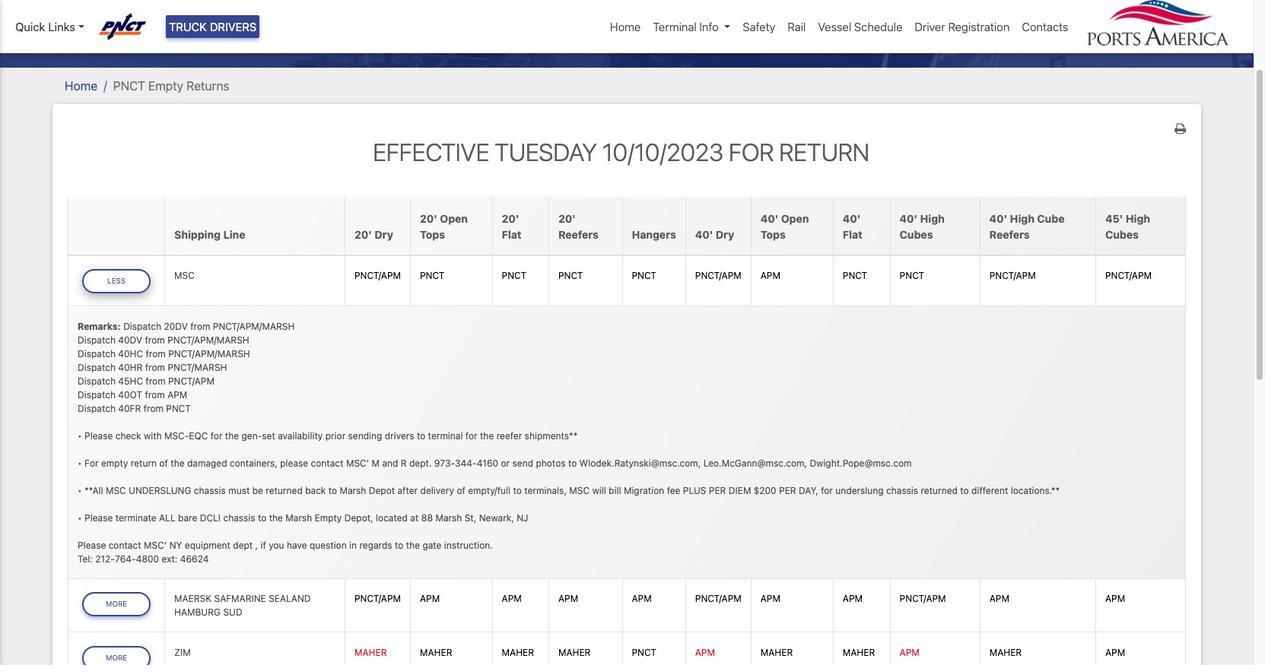 Task type: describe. For each thing, give the bounding box(es) containing it.
quick
[[15, 20, 45, 33]]

to up the nj
[[513, 485, 522, 497]]

rail
[[788, 20, 806, 33]]

0 horizontal spatial marsh
[[286, 513, 312, 524]]

high for 40' high cube reefers
[[1010, 212, 1035, 225]]

20' flat
[[502, 212, 522, 241]]

from right 45hc
[[146, 376, 166, 387]]

underslung
[[129, 485, 191, 497]]

20' for 20' reefers
[[558, 212, 576, 225]]

20' reefers
[[558, 212, 599, 241]]

rail link
[[782, 12, 812, 41]]

20dv
[[164, 321, 188, 332]]

more button for maersk safmarine sealand hamburg sud
[[82, 593, 151, 617]]

• please check with msc-eqc for the gen-set availability prior sending drivers to terminal for the reefer shipments**
[[78, 430, 578, 442]]

pnct/marsh
[[168, 362, 227, 373]]

20' for 20' flat
[[502, 212, 519, 225]]

from right 40dv
[[145, 334, 165, 346]]

send
[[512, 458, 533, 469]]

bare
[[178, 513, 197, 524]]

2 horizontal spatial msc
[[569, 485, 590, 497]]

0 horizontal spatial for
[[211, 430, 223, 442]]

764-
[[115, 554, 136, 565]]

regards
[[359, 540, 392, 551]]

40' dry
[[695, 228, 735, 241]]

quick links link
[[15, 18, 84, 35]]

please for terminate
[[84, 513, 113, 524]]

the left reefer
[[480, 430, 494, 442]]

reefer
[[497, 430, 522, 442]]

in
[[349, 540, 357, 551]]

instruction.
[[444, 540, 493, 551]]

the up you
[[269, 513, 283, 524]]

day,
[[799, 485, 819, 497]]

to up if on the bottom left
[[258, 513, 267, 524]]

• for • **all msc underslung chassis must be returned back to marsh depot after delivery of empty/full to terminals, msc will bill migration fee plus per diem $200 per day, for underslung chassis returned to different locations.**
[[78, 485, 82, 497]]

msc-
[[164, 430, 189, 442]]

88
[[421, 513, 433, 524]]

back
[[305, 485, 326, 497]]

shipping line
[[174, 228, 245, 241]]

•  for empty return of the damaged containers, please contact msc' m and r dept. 973-344-4160 or send photos  to wlodek.ratynski@msc.com, leo.mcgann@msc.com, dwight.pope@msc.com
[[78, 458, 912, 469]]

safmarine
[[214, 594, 266, 605]]

chassis right underslung
[[886, 485, 918, 497]]

dwight.pope@msc.com
[[810, 458, 912, 469]]

must
[[228, 485, 250, 497]]

from right 40hr
[[145, 362, 165, 373]]

diem
[[729, 485, 751, 497]]

3 maher from the left
[[502, 647, 534, 659]]

0 vertical spatial pnct/apm/marsh
[[213, 321, 295, 332]]

40dv
[[118, 334, 142, 346]]

$200
[[754, 485, 777, 497]]

40' high cube reefers
[[990, 212, 1065, 241]]

ext:
[[162, 554, 178, 565]]

depot
[[369, 485, 395, 497]]

m
[[372, 458, 380, 469]]

1 horizontal spatial for
[[466, 430, 478, 442]]

flat for 40' flat
[[843, 228, 863, 241]]

1 horizontal spatial msc
[[174, 270, 195, 282]]

40' for 40' high cube reefers
[[990, 212, 1008, 225]]

2 horizontal spatial marsh
[[436, 513, 462, 524]]

1 per from the left
[[709, 485, 726, 497]]

5 maher from the left
[[761, 647, 793, 659]]

to inside please contact msc' ny equipment dept , if you have question in regards to the gate instruction. tel: 212-764-4800 ext: 46624
[[395, 540, 404, 551]]

photos
[[536, 458, 566, 469]]

leo.mcgann@msc.com,
[[704, 458, 807, 469]]

2 maher from the left
[[420, 647, 452, 659]]

• for • please check with msc-eqc for the gen-set availability prior sending drivers to terminal for the reefer shipments**
[[78, 430, 82, 442]]

return
[[131, 458, 157, 469]]

damaged
[[187, 458, 227, 469]]

vessel schedule link
[[812, 12, 909, 41]]

safety link
[[737, 12, 782, 41]]

tops for 40'
[[761, 228, 786, 241]]

1 horizontal spatial contact
[[311, 458, 344, 469]]

less
[[107, 277, 126, 285]]

2 returned from the left
[[921, 485, 958, 497]]

from right 40hc
[[146, 348, 166, 360]]

,
[[255, 540, 258, 551]]

• for •  for empty return of the damaged containers, please contact msc' m and r dept. 973-344-4160 or send photos  to wlodek.ratynski@msc.com, leo.mcgann@msc.com, dwight.pope@msc.com
[[78, 458, 82, 469]]

1 returned from the left
[[266, 485, 303, 497]]

the left gen-
[[225, 430, 239, 442]]

to right 'drivers'
[[417, 430, 426, 442]]

check
[[115, 430, 141, 442]]

empty/full
[[468, 485, 511, 497]]

dept
[[233, 540, 253, 551]]

wlodek.ratynski@msc.com,
[[579, 458, 701, 469]]

chassis down must
[[223, 513, 255, 524]]

the inside please contact msc' ny equipment dept , if you have question in regards to the gate instruction. tel: 212-764-4800 ext: 46624
[[406, 540, 420, 551]]

• **all msc underslung chassis must be returned back to marsh depot after delivery of empty/full to terminals, msc will bill migration fee plus per diem $200 per day, for underslung chassis returned to different locations.**
[[78, 485, 1060, 497]]

1 vertical spatial home link
[[65, 79, 98, 93]]

all
[[159, 513, 176, 524]]

for
[[84, 458, 99, 469]]

10/10/2023
[[602, 137, 724, 166]]

sealand
[[269, 594, 311, 605]]

chassis up dcli
[[194, 485, 226, 497]]

2 horizontal spatial for
[[821, 485, 833, 497]]

2 vertical spatial pnct/apm/marsh
[[168, 348, 250, 360]]

terminal
[[428, 430, 463, 442]]

tel:
[[78, 554, 93, 565]]

safety
[[743, 20, 776, 33]]

truck drivers link
[[166, 15, 260, 38]]

contacts link
[[1016, 12, 1075, 41]]

973-
[[434, 458, 455, 469]]

line
[[223, 228, 245, 241]]

1 vertical spatial empty
[[315, 513, 342, 524]]

pnct inside remarks: dispatch 20dv from pnct/apm/marsh dispatch 40dv from pnct/apm/marsh dispatch 40hc from pnct/apm/marsh dispatch 40hr from pnct/marsh dispatch 45hc from pnct/apm dispatch 40ot from apm dispatch 40fr from pnct
[[166, 403, 191, 414]]

be
[[252, 485, 263, 497]]

tuesday
[[495, 137, 597, 166]]

45' high cubes
[[1106, 212, 1151, 241]]

40' high cubes
[[900, 212, 945, 241]]

and
[[382, 458, 398, 469]]

to right photos
[[568, 458, 577, 469]]

sud
[[223, 607, 242, 619]]

apm inside remarks: dispatch 20dv from pnct/apm/marsh dispatch 40dv from pnct/apm/marsh dispatch 40hc from pnct/apm/marsh dispatch 40hr from pnct/marsh dispatch 45hc from pnct/apm dispatch 40ot from apm dispatch 40fr from pnct
[[168, 389, 187, 401]]

to left different
[[961, 485, 969, 497]]



Task type: vqa. For each thing, say whether or not it's contained in the screenshot.


Task type: locate. For each thing, give the bounding box(es) containing it.
7 maher from the left
[[990, 647, 1022, 659]]

fee
[[667, 485, 681, 497]]

45'
[[1106, 212, 1123, 225]]

20' for 20' dry
[[355, 228, 372, 241]]

more left zim
[[106, 654, 127, 662]]

dry for 20' dry
[[375, 228, 393, 241]]

• left check
[[78, 430, 82, 442]]

sending
[[348, 430, 382, 442]]

terminal info
[[653, 20, 719, 33]]

open left 20' flat
[[440, 212, 468, 225]]

more button left zim
[[82, 647, 151, 666]]

driver registration link
[[909, 12, 1016, 41]]

0 vertical spatial more
[[106, 600, 127, 609]]

less button
[[82, 269, 151, 294]]

3 • from the top
[[78, 485, 82, 497]]

home left terminal
[[610, 20, 641, 33]]

terminal
[[653, 20, 697, 33]]

open inside the 20' open tops
[[440, 212, 468, 225]]

containers,
[[230, 458, 278, 469]]

2 vertical spatial please
[[78, 540, 106, 551]]

contact up 764-
[[109, 540, 141, 551]]

tops right 20' dry
[[420, 228, 445, 241]]

for right "day,"
[[821, 485, 833, 497]]

2 high from the left
[[1010, 212, 1035, 225]]

from right 20dv
[[190, 321, 210, 332]]

gen-
[[242, 430, 262, 442]]

dry left "40' open tops"
[[716, 228, 735, 241]]

**all
[[84, 485, 103, 497]]

tops
[[420, 228, 445, 241], [761, 228, 786, 241]]

1 vertical spatial home
[[65, 79, 98, 93]]

1 horizontal spatial cubes
[[1106, 228, 1139, 241]]

msc' up 4800
[[144, 540, 167, 551]]

4160
[[477, 458, 498, 469]]

1 horizontal spatial tops
[[761, 228, 786, 241]]

from right 40fr
[[144, 403, 164, 414]]

40' flat
[[843, 212, 863, 241]]

depot,
[[344, 513, 373, 524]]

flat for 20' flat
[[502, 228, 522, 241]]

cubes down the '45''
[[1106, 228, 1139, 241]]

more button down 764-
[[82, 593, 151, 617]]

1 more button from the top
[[82, 593, 151, 617]]

0 horizontal spatial high
[[920, 212, 945, 225]]

the left gate
[[406, 540, 420, 551]]

dcli
[[200, 513, 221, 524]]

0 horizontal spatial of
[[159, 458, 168, 469]]

bill
[[609, 485, 621, 497]]

1 horizontal spatial per
[[779, 485, 796, 497]]

high inside '40' high cube reefers'
[[1010, 212, 1035, 225]]

info
[[700, 20, 719, 33]]

1 flat from the left
[[502, 228, 522, 241]]

reefers inside '40' high cube reefers'
[[990, 228, 1030, 241]]

flat right "40' open tops"
[[843, 228, 863, 241]]

20' inside 20' flat
[[502, 212, 519, 225]]

delivery
[[420, 485, 454, 497]]

2 horizontal spatial high
[[1126, 212, 1151, 225]]

high inside 40' high cubes
[[920, 212, 945, 225]]

open for 40' open tops
[[781, 212, 809, 225]]

40' right 40' flat
[[900, 212, 918, 225]]

• left the **all
[[78, 485, 82, 497]]

40' left cube
[[990, 212, 1008, 225]]

vessel
[[818, 20, 852, 33]]

40ot
[[118, 389, 142, 401]]

• left for
[[78, 458, 82, 469]]

ny
[[169, 540, 182, 551]]

please down the **all
[[84, 513, 113, 524]]

home link down links
[[65, 79, 98, 93]]

msc' inside please contact msc' ny equipment dept , if you have question in regards to the gate instruction. tel: 212-764-4800 ext: 46624
[[144, 540, 167, 551]]

open for 20' open tops
[[440, 212, 468, 225]]

212-
[[95, 554, 115, 565]]

links
[[48, 20, 75, 33]]

cubes
[[900, 228, 933, 241], [1106, 228, 1139, 241]]

open left 40' flat
[[781, 212, 809, 225]]

pnct empty returns
[[113, 79, 229, 93]]

1 vertical spatial contact
[[109, 540, 141, 551]]

2 per from the left
[[779, 485, 796, 497]]

marsh up depot,
[[340, 485, 366, 497]]

2 more button from the top
[[82, 647, 151, 666]]

45hc
[[118, 376, 143, 387]]

of right return at the bottom
[[159, 458, 168, 469]]

0 vertical spatial please
[[84, 430, 113, 442]]

1 open from the left
[[440, 212, 468, 225]]

1 maher from the left
[[355, 647, 387, 659]]

returned
[[266, 485, 303, 497], [921, 485, 958, 497]]

0 horizontal spatial dry
[[375, 228, 393, 241]]

msc left will
[[569, 485, 590, 497]]

1 vertical spatial msc'
[[144, 540, 167, 551]]

pnct/apm inside remarks: dispatch 20dv from pnct/apm/marsh dispatch 40dv from pnct/apm/marsh dispatch 40hc from pnct/apm/marsh dispatch 40hr from pnct/marsh dispatch 45hc from pnct/apm dispatch 40ot from apm dispatch 40fr from pnct
[[168, 376, 215, 387]]

cubes inside 45' high cubes
[[1106, 228, 1139, 241]]

r
[[401, 458, 407, 469]]

2 more from the top
[[106, 654, 127, 662]]

have
[[287, 540, 307, 551]]

2 cubes from the left
[[1106, 228, 1139, 241]]

truck drivers
[[169, 20, 257, 33]]

1 horizontal spatial high
[[1010, 212, 1035, 225]]

marsh up have
[[286, 513, 312, 524]]

to right back
[[328, 485, 337, 497]]

1 vertical spatial of
[[457, 485, 466, 497]]

• up tel:
[[78, 513, 82, 524]]

with
[[144, 430, 162, 442]]

0 vertical spatial home link
[[604, 12, 647, 41]]

cubes inside 40' high cubes
[[900, 228, 933, 241]]

terminal info link
[[647, 12, 737, 41]]

home link left terminal
[[604, 12, 647, 41]]

1 vertical spatial please
[[84, 513, 113, 524]]

open inside "40' open tops"
[[781, 212, 809, 225]]

dry for 40' dry
[[716, 228, 735, 241]]

high for 45' high cubes
[[1126, 212, 1151, 225]]

for right eqc
[[211, 430, 223, 442]]

contact down • please check with msc-eqc for the gen-set availability prior sending drivers to terminal for the reefer shipments**
[[311, 458, 344, 469]]

set
[[262, 430, 275, 442]]

2 tops from the left
[[761, 228, 786, 241]]

high
[[920, 212, 945, 225], [1010, 212, 1035, 225], [1126, 212, 1151, 225]]

high inside 45' high cubes
[[1126, 212, 1151, 225]]

empty up question
[[315, 513, 342, 524]]

20' inside the 20' open tops
[[420, 212, 437, 225]]

2 • from the top
[[78, 458, 82, 469]]

cubes for 45'
[[1106, 228, 1139, 241]]

more for zim
[[106, 654, 127, 662]]

print image
[[1175, 122, 1186, 134]]

maersk safmarine sealand hamburg sud
[[174, 594, 311, 619]]

1 dry from the left
[[375, 228, 393, 241]]

4800
[[136, 554, 159, 565]]

40' for 40' dry
[[695, 228, 713, 241]]

2 dry from the left
[[716, 228, 735, 241]]

40' open tops
[[761, 212, 809, 241]]

maher
[[355, 647, 387, 659], [420, 647, 452, 659], [502, 647, 534, 659], [558, 647, 591, 659], [761, 647, 793, 659], [843, 647, 875, 659], [990, 647, 1022, 659]]

will
[[592, 485, 606, 497]]

home inside "link"
[[610, 20, 641, 33]]

1 horizontal spatial home
[[610, 20, 641, 33]]

40' inside '40' high cube reefers'
[[990, 212, 1008, 225]]

1 vertical spatial more button
[[82, 647, 151, 666]]

question
[[310, 540, 347, 551]]

1 horizontal spatial open
[[781, 212, 809, 225]]

more down 764-
[[106, 600, 127, 609]]

to right 'regards'
[[395, 540, 404, 551]]

msc right the **all
[[106, 485, 126, 497]]

0 vertical spatial contact
[[311, 458, 344, 469]]

more button for zim
[[82, 647, 151, 666]]

drivers
[[385, 430, 414, 442]]

40' inside 40' flat
[[843, 212, 861, 225]]

tops right 40' dry
[[761, 228, 786, 241]]

1 vertical spatial more
[[106, 654, 127, 662]]

home down links
[[65, 79, 98, 93]]

1 horizontal spatial home link
[[604, 12, 647, 41]]

open
[[440, 212, 468, 225], [781, 212, 809, 225]]

dry left the 20' open tops
[[375, 228, 393, 241]]

1 • from the top
[[78, 430, 82, 442]]

1 horizontal spatial empty
[[315, 513, 342, 524]]

40' inside 40' high cubes
[[900, 212, 918, 225]]

of right delivery
[[457, 485, 466, 497]]

msc
[[174, 270, 195, 282], [106, 485, 126, 497], [569, 485, 590, 497]]

2 flat from the left
[[843, 228, 863, 241]]

1 horizontal spatial msc'
[[346, 458, 369, 469]]

return
[[779, 137, 870, 166]]

from right 40ot
[[145, 389, 165, 401]]

40' for 40' high cubes
[[900, 212, 918, 225]]

1 more from the top
[[106, 600, 127, 609]]

0 horizontal spatial open
[[440, 212, 468, 225]]

0 vertical spatial home
[[610, 20, 641, 33]]

please up tel:
[[78, 540, 106, 551]]

0 vertical spatial of
[[159, 458, 168, 469]]

empty
[[148, 79, 183, 93], [315, 513, 342, 524]]

tops for 20'
[[420, 228, 445, 241]]

newark,
[[479, 513, 514, 524]]

please inside please contact msc' ny equipment dept , if you have question in regards to the gate instruction. tel: 212-764-4800 ext: 46624
[[78, 540, 106, 551]]

per left "day,"
[[779, 485, 796, 497]]

4 • from the top
[[78, 513, 82, 524]]

2 open from the left
[[781, 212, 809, 225]]

pnct
[[113, 79, 145, 93], [420, 270, 445, 282], [502, 270, 527, 282], [558, 270, 583, 282], [632, 270, 657, 282], [843, 270, 868, 282], [900, 270, 925, 282], [166, 403, 191, 414], [632, 647, 657, 659]]

flat
[[502, 228, 522, 241], [843, 228, 863, 241]]

effective
[[373, 137, 490, 166]]

at
[[410, 513, 419, 524]]

you
[[269, 540, 284, 551]]

40' inside "40' open tops"
[[761, 212, 779, 225]]

2 reefers from the left
[[990, 228, 1030, 241]]

40' right "40' open tops"
[[843, 212, 861, 225]]

1 horizontal spatial dry
[[716, 228, 735, 241]]

20' for 20' open tops
[[420, 212, 437, 225]]

drivers
[[210, 20, 257, 33]]

cube
[[1037, 212, 1065, 225]]

msc down shipping
[[174, 270, 195, 282]]

tops inside the 20' open tops
[[420, 228, 445, 241]]

1 horizontal spatial returned
[[921, 485, 958, 497]]

contact inside please contact msc' ny equipment dept , if you have question in regards to the gate instruction. tel: 212-764-4800 ext: 46624
[[109, 540, 141, 551]]

0 horizontal spatial home
[[65, 79, 98, 93]]

40hr
[[118, 362, 143, 373]]

plus
[[683, 485, 706, 497]]

0 vertical spatial empty
[[148, 79, 183, 93]]

apm
[[761, 270, 781, 282], [168, 389, 187, 401], [420, 594, 440, 605], [502, 594, 522, 605], [558, 594, 578, 605], [632, 594, 652, 605], [761, 594, 781, 605], [843, 594, 863, 605], [990, 594, 1010, 605], [1106, 594, 1126, 605], [695, 647, 715, 659], [900, 647, 920, 659], [1106, 647, 1126, 659]]

0 vertical spatial more button
[[82, 593, 151, 617]]

6 maher from the left
[[843, 647, 875, 659]]

migration
[[624, 485, 664, 497]]

1 vertical spatial pnct/apm/marsh
[[168, 334, 249, 346]]

the down msc-
[[171, 458, 185, 469]]

flat left 20' reefers
[[502, 228, 522, 241]]

hamburg
[[174, 607, 221, 619]]

of
[[159, 458, 168, 469], [457, 485, 466, 497]]

40' right hangers
[[695, 228, 713, 241]]

cubes right 40' flat
[[900, 228, 933, 241]]

gate
[[423, 540, 442, 551]]

0 horizontal spatial per
[[709, 485, 726, 497]]

effective tuesday 10/10/2023 for return
[[373, 137, 870, 166]]

st,
[[465, 513, 477, 524]]

per
[[709, 485, 726, 497], [779, 485, 796, 497]]

40' for 40' open tops
[[761, 212, 779, 225]]

0 horizontal spatial contact
[[109, 540, 141, 551]]

0 horizontal spatial reefers
[[558, 228, 599, 241]]

• for • please terminate all bare dcli chassis to the marsh empty depot, located at 88 marsh st, newark, nj
[[78, 513, 82, 524]]

1 horizontal spatial of
[[457, 485, 466, 497]]

40fr
[[118, 403, 141, 414]]

quick links
[[15, 20, 75, 33]]

pnct/apm
[[355, 270, 401, 282], [695, 270, 742, 282], [990, 270, 1036, 282], [1106, 270, 1152, 282], [168, 376, 215, 387], [355, 594, 401, 605], [695, 594, 742, 605], [900, 594, 946, 605]]

20' inside 20' reefers
[[558, 212, 576, 225]]

truck
[[169, 20, 207, 33]]

tops inside "40' open tops"
[[761, 228, 786, 241]]

nj
[[517, 513, 528, 524]]

0 horizontal spatial tops
[[420, 228, 445, 241]]

empty left the returns
[[148, 79, 183, 93]]

1 reefers from the left
[[558, 228, 599, 241]]

1 cubes from the left
[[900, 228, 933, 241]]

0 horizontal spatial msc'
[[144, 540, 167, 551]]

20' dry
[[355, 228, 393, 241]]

maersk
[[174, 594, 212, 605]]

empty
[[101, 458, 128, 469]]

1 tops from the left
[[420, 228, 445, 241]]

msc' left the m
[[346, 458, 369, 469]]

for
[[729, 137, 774, 166]]

0 vertical spatial msc'
[[346, 458, 369, 469]]

0 horizontal spatial returned
[[266, 485, 303, 497]]

1 horizontal spatial reefers
[[990, 228, 1030, 241]]

schedule
[[854, 20, 903, 33]]

driver registration
[[915, 20, 1010, 33]]

0 horizontal spatial cubes
[[900, 228, 933, 241]]

please up for
[[84, 430, 113, 442]]

1 horizontal spatial flat
[[843, 228, 863, 241]]

for right terminal
[[466, 430, 478, 442]]

0 horizontal spatial flat
[[502, 228, 522, 241]]

3 high from the left
[[1126, 212, 1151, 225]]

1 horizontal spatial marsh
[[340, 485, 366, 497]]

high for 40' high cubes
[[920, 212, 945, 225]]

40' down for
[[761, 212, 779, 225]]

marsh right "88"
[[436, 513, 462, 524]]

more for maersk safmarine sealand hamburg sud
[[106, 600, 127, 609]]

returned left different
[[921, 485, 958, 497]]

pnct/apm/marsh
[[213, 321, 295, 332], [168, 334, 249, 346], [168, 348, 250, 360]]

if
[[261, 540, 266, 551]]

0 horizontal spatial msc
[[106, 485, 126, 497]]

returned right the be
[[266, 485, 303, 497]]

please for check
[[84, 430, 113, 442]]

40hc
[[118, 348, 143, 360]]

the
[[225, 430, 239, 442], [480, 430, 494, 442], [171, 458, 185, 469], [269, 513, 283, 524], [406, 540, 420, 551]]

remarks:
[[78, 321, 121, 332]]

4 maher from the left
[[558, 647, 591, 659]]

40' for 40' flat
[[843, 212, 861, 225]]

shipments**
[[525, 430, 578, 442]]

cubes for 40'
[[900, 228, 933, 241]]

contact
[[311, 458, 344, 469], [109, 540, 141, 551]]

per left diem
[[709, 485, 726, 497]]

zim
[[174, 647, 191, 659]]

0 horizontal spatial home link
[[65, 79, 98, 93]]

0 horizontal spatial empty
[[148, 79, 183, 93]]

for
[[211, 430, 223, 442], [466, 430, 478, 442], [821, 485, 833, 497]]

terminate
[[115, 513, 156, 524]]

1 high from the left
[[920, 212, 945, 225]]



